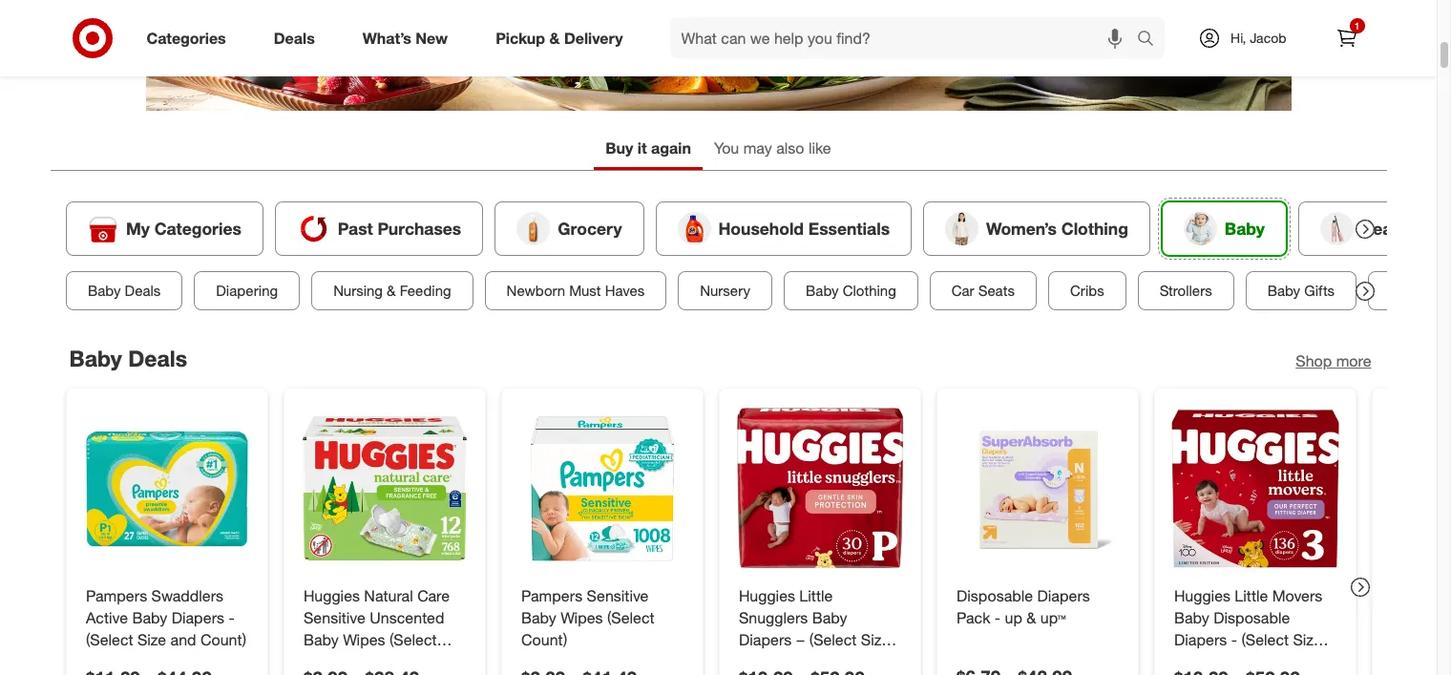 Task type: locate. For each thing, give the bounding box(es) containing it.
count) inside huggies natural care sensitive unscented baby wipes (select count)
[[303, 651, 349, 671]]

new
[[416, 28, 448, 47]]

grocery button
[[494, 201, 644, 256]]

2 horizontal spatial size
[[1293, 630, 1322, 649]]

0 vertical spatial wipes
[[560, 608, 603, 627]]

& for nursing
[[386, 282, 395, 300]]

1 vertical spatial clothing
[[842, 282, 896, 300]]

3 huggies from the left
[[1174, 586, 1230, 605]]

0 horizontal spatial clothing
[[842, 282, 896, 300]]

diapers inside huggies little snugglers baby diapers – (select size and count)
[[739, 630, 792, 649]]

and
[[170, 630, 196, 649], [739, 651, 764, 671], [1174, 651, 1200, 671]]

and inside huggies little snugglers baby diapers – (select size and count)
[[739, 651, 764, 671]]

size
[[137, 630, 166, 649], [861, 630, 890, 649], [1293, 630, 1322, 649]]

clothing up cribs button
[[1061, 218, 1128, 238]]

1 little from the left
[[799, 586, 833, 605]]

pack
[[956, 608, 990, 627]]

1 horizontal spatial &
[[550, 28, 560, 47]]

1 horizontal spatial clothing
[[1061, 218, 1128, 238]]

0 vertical spatial deals
[[274, 28, 315, 47]]

little for movers
[[1235, 586, 1268, 605]]

1 vertical spatial disposable
[[1213, 608, 1290, 627]]

diapering button
[[194, 271, 300, 310]]

my categories
[[126, 218, 241, 238]]

2 horizontal spatial &
[[1026, 608, 1036, 627]]

huggies for huggies little movers baby disposable diapers - (select size and count)
[[1174, 586, 1230, 605]]

size inside pampers swaddlers active baby diapers - (select size and count)
[[137, 630, 166, 649]]

up™
[[1040, 608, 1066, 627]]

huggies
[[303, 586, 359, 605], [739, 586, 795, 605], [1174, 586, 1230, 605]]

1 huggies from the left
[[303, 586, 359, 605]]

0 horizontal spatial sensitive
[[303, 608, 365, 627]]

buy it again link
[[594, 130, 703, 170]]

wipes inside pampers sensitive baby wipes (select count)
[[560, 608, 603, 627]]

1 vertical spatial &
[[386, 282, 395, 300]]

0 vertical spatial baby deals
[[87, 282, 160, 300]]

women's
[[986, 218, 1057, 238]]

car seats button
[[930, 271, 1037, 310]]

size right the –
[[861, 630, 890, 649]]

nursery button
[[678, 271, 772, 310]]

deals down baby deals button
[[128, 345, 187, 371]]

newborn
[[506, 282, 565, 300]]

0 horizontal spatial -
[[228, 608, 234, 627]]

pampers swaddlers active baby diapers - (select size and count) link
[[85, 585, 248, 651]]

jacob
[[1250, 30, 1287, 46]]

pampers swaddlers active baby diapers - (select size and count)
[[85, 586, 246, 649]]

size down swaddlers
[[137, 630, 166, 649]]

diapers
[[1037, 586, 1090, 605], [171, 608, 224, 627], [739, 630, 792, 649], [1174, 630, 1227, 649]]

(select inside pampers swaddlers active baby diapers - (select size and count)
[[85, 630, 133, 649]]

0 vertical spatial categories
[[147, 28, 226, 47]]

clothing down essentials
[[842, 282, 896, 300]]

count)
[[200, 630, 246, 649], [521, 630, 567, 649], [303, 651, 349, 671], [769, 651, 815, 671], [1204, 651, 1250, 671]]

you may also like link
[[703, 130, 843, 170]]

baby
[[1225, 218, 1265, 238], [87, 282, 120, 300], [806, 282, 839, 300], [1267, 282, 1300, 300], [1390, 282, 1423, 300], [69, 345, 122, 371], [132, 608, 167, 627], [521, 608, 556, 627], [812, 608, 847, 627], [1174, 608, 1209, 627], [303, 630, 338, 649]]

baby gifts button
[[1246, 271, 1357, 310]]

2 horizontal spatial huggies
[[1174, 586, 1230, 605]]

disposable diapers pack - up & up™
[[956, 586, 1090, 627]]

1 horizontal spatial wipes
[[560, 608, 603, 627]]

little for snugglers
[[799, 586, 833, 605]]

0 horizontal spatial huggies
[[303, 586, 359, 605]]

beauty button
[[1298, 201, 1439, 256]]

1 horizontal spatial sensitive
[[586, 586, 648, 605]]

natural
[[364, 586, 413, 605]]

0 horizontal spatial and
[[170, 630, 196, 649]]

pampers swaddlers active baby diapers - (select size and count) image
[[82, 404, 252, 574], [82, 404, 252, 574]]

my categories button
[[65, 201, 263, 256]]

huggies little snugglers baby diapers – (select size and count) image
[[735, 404, 905, 574], [735, 404, 905, 574]]

baby button
[[1162, 201, 1287, 256]]

strollers button
[[1138, 271, 1234, 310]]

size inside huggies little snugglers baby diapers – (select size and count)
[[861, 630, 890, 649]]

1 horizontal spatial huggies
[[739, 586, 795, 605]]

& for pickup
[[550, 28, 560, 47]]

disposable diapers pack - up & up™ link
[[956, 585, 1119, 629]]

0 vertical spatial &
[[550, 28, 560, 47]]

huggies little movers baby disposable diapers - (select size and count)
[[1174, 586, 1323, 671]]

1 vertical spatial wipes
[[343, 630, 385, 649]]

1 horizontal spatial little
[[1235, 586, 1268, 605]]

(select inside huggies natural care sensitive unscented baby wipes (select count)
[[389, 630, 437, 649]]

shop more button
[[1296, 350, 1372, 372]]

size inside huggies little movers baby disposable diapers - (select size and count)
[[1293, 630, 1322, 649]]

clothing for baby clothing
[[842, 282, 896, 300]]

disposable
[[956, 586, 1033, 605], [1213, 608, 1290, 627]]

1 vertical spatial deals
[[124, 282, 160, 300]]

little inside huggies little snugglers baby diapers – (select size and count)
[[799, 586, 833, 605]]

women's clothing
[[986, 218, 1128, 238]]

0 horizontal spatial size
[[137, 630, 166, 649]]

1 horizontal spatial disposable
[[1213, 608, 1290, 627]]

1 vertical spatial categories
[[154, 218, 241, 238]]

huggies little movers baby disposable diapers - (select size and count) image
[[1170, 404, 1340, 574], [1170, 404, 1340, 574]]

2 huggies from the left
[[739, 586, 795, 605]]

0 horizontal spatial &
[[386, 282, 395, 300]]

& right pickup
[[550, 28, 560, 47]]

swaddlers
[[151, 586, 223, 605]]

baby clothing
[[806, 282, 896, 300]]

- inside pampers swaddlers active baby diapers - (select size and count)
[[228, 608, 234, 627]]

shop more
[[1296, 351, 1372, 370]]

0 vertical spatial clothing
[[1061, 218, 1128, 238]]

1 size from the left
[[137, 630, 166, 649]]

1 horizontal spatial pampers
[[521, 586, 582, 605]]

deals down my
[[124, 282, 160, 300]]

pampers
[[85, 586, 147, 605], [521, 586, 582, 605]]

strollers
[[1160, 282, 1212, 300]]

little inside huggies little movers baby disposable diapers - (select size and count)
[[1235, 586, 1268, 605]]

(select inside huggies little movers baby disposable diapers - (select size and count)
[[1241, 630, 1289, 649]]

baby deals
[[87, 282, 160, 300], [69, 345, 187, 371]]

baby deals down my
[[87, 282, 160, 300]]

baby inside huggies natural care sensitive unscented baby wipes (select count)
[[303, 630, 338, 649]]

huggies inside huggies little snugglers baby diapers – (select size and count)
[[739, 586, 795, 605]]

disposable up up
[[956, 586, 1033, 605]]

little
[[799, 586, 833, 605], [1235, 586, 1268, 605]]

0 horizontal spatial wipes
[[343, 630, 385, 649]]

count) inside pampers sensitive baby wipes (select count)
[[521, 630, 567, 649]]

like
[[809, 139, 831, 158]]

0 vertical spatial sensitive
[[586, 586, 648, 605]]

& right nursing at the top left of page
[[386, 282, 395, 300]]

2 vertical spatial deals
[[128, 345, 187, 371]]

count) inside huggies little movers baby disposable diapers - (select size and count)
[[1204, 651, 1250, 671]]

& inside button
[[386, 282, 395, 300]]

size for little
[[861, 630, 890, 649]]

disposable down movers
[[1213, 608, 1290, 627]]

huggies left natural
[[303, 586, 359, 605]]

deals
[[274, 28, 315, 47], [124, 282, 160, 300], [128, 345, 187, 371]]

deals left what's
[[274, 28, 315, 47]]

1 horizontal spatial size
[[861, 630, 890, 649]]

huggies for huggies natural care sensitive unscented baby wipes (select count)
[[303, 586, 359, 605]]

car seats
[[951, 282, 1015, 300]]

my
[[126, 218, 149, 238]]

huggies little snugglers baby diapers – (select size and count) link
[[739, 585, 901, 671]]

2 vertical spatial &
[[1026, 608, 1036, 627]]

wipes inside huggies natural care sensitive unscented baby wipes (select count)
[[343, 630, 385, 649]]

0 horizontal spatial little
[[799, 586, 833, 605]]

0 horizontal spatial pampers
[[85, 586, 147, 605]]

seats
[[978, 282, 1015, 300]]

size down movers
[[1293, 630, 1322, 649]]

nursery
[[700, 282, 750, 300]]

2 horizontal spatial and
[[1174, 651, 1200, 671]]

1 horizontal spatial and
[[739, 651, 764, 671]]

huggies natural care sensitive unscented baby wipes (select count)
[[303, 586, 449, 671]]

it
[[638, 139, 647, 158]]

2 little from the left
[[1235, 586, 1268, 605]]

& right up
[[1026, 608, 1036, 627]]

baby deals button
[[65, 271, 182, 310]]

& inside disposable diapers pack - up & up™
[[1026, 608, 1036, 627]]

little left movers
[[1235, 586, 1268, 605]]

huggies inside huggies little movers baby disposable diapers - (select size and count)
[[1174, 586, 1230, 605]]

and inside pampers swaddlers active baby diapers - (select size and count)
[[170, 630, 196, 649]]

huggies up snugglers
[[739, 586, 795, 605]]

huggies inside huggies natural care sensitive unscented baby wipes (select count)
[[303, 586, 359, 605]]

0 vertical spatial disposable
[[956, 586, 1033, 605]]

baby deals inside baby deals button
[[87, 282, 160, 300]]

baby inside huggies little movers baby disposable diapers - (select size and count)
[[1174, 608, 1209, 627]]

What can we help you find? suggestions appear below search field
[[670, 17, 1142, 59]]

disposable diapers pack - up & up™ image
[[953, 404, 1123, 574], [953, 404, 1123, 574]]

1 horizontal spatial -
[[994, 608, 1000, 627]]

-
[[228, 608, 234, 627], [994, 608, 1000, 627], [1231, 630, 1237, 649]]

pampers inside pampers swaddlers active baby diapers - (select size and count)
[[85, 586, 147, 605]]

huggies left movers
[[1174, 586, 1230, 605]]

2 horizontal spatial -
[[1231, 630, 1237, 649]]

little up the –
[[799, 586, 833, 605]]

dish up for less image
[[146, 0, 1292, 111]]

again
[[651, 139, 691, 158]]

pampers for active
[[85, 586, 147, 605]]

sensitive inside pampers sensitive baby wipes (select count)
[[586, 586, 648, 605]]

clothing
[[1061, 218, 1128, 238], [842, 282, 896, 300]]

hi, jacob
[[1231, 30, 1287, 46]]

pampers inside pampers sensitive baby wipes (select count)
[[521, 586, 582, 605]]

1 vertical spatial baby deals
[[69, 345, 187, 371]]

pampers sensitive baby wipes (select count) image
[[517, 404, 687, 574], [517, 404, 687, 574]]

snugglers
[[739, 608, 808, 627]]

3 size from the left
[[1293, 630, 1322, 649]]

0 horizontal spatial disposable
[[956, 586, 1033, 605]]

sensitive
[[586, 586, 648, 605], [303, 608, 365, 627]]

huggies natural care sensitive unscented baby wipes (select count) image
[[299, 404, 469, 574], [299, 404, 469, 574]]

wipes
[[560, 608, 603, 627], [343, 630, 385, 649]]

baby deals down baby deals button
[[69, 345, 187, 371]]

toys
[[1427, 282, 1452, 300]]

baby inside huggies little snugglers baby diapers – (select size and count)
[[812, 608, 847, 627]]

2 size from the left
[[861, 630, 890, 649]]

2 pampers from the left
[[521, 586, 582, 605]]

- inside huggies little movers baby disposable diapers - (select size and count)
[[1231, 630, 1237, 649]]

(select
[[607, 608, 654, 627], [85, 630, 133, 649], [389, 630, 437, 649], [809, 630, 857, 649], [1241, 630, 1289, 649]]

1 vertical spatial sensitive
[[303, 608, 365, 627]]

1 pampers from the left
[[85, 586, 147, 605]]

buy
[[606, 139, 634, 158]]



Task type: vqa. For each thing, say whether or not it's contained in the screenshot.
bottommost wipes
yes



Task type: describe. For each thing, give the bounding box(es) containing it.
- inside disposable diapers pack - up & up™
[[994, 608, 1000, 627]]

past purchases button
[[274, 201, 483, 256]]

beauty
[[1361, 218, 1417, 238]]

huggies little snugglers baby diapers – (select size and count)
[[739, 586, 890, 671]]

search
[[1129, 30, 1175, 49]]

(select inside huggies little snugglers baby diapers – (select size and count)
[[809, 630, 857, 649]]

what's new link
[[346, 17, 472, 59]]

shop
[[1296, 351, 1332, 370]]

huggies little movers baby disposable diapers - (select size and count) link
[[1174, 585, 1337, 671]]

and for -
[[170, 630, 196, 649]]

huggies natural care sensitive unscented baby wipes (select count) link
[[303, 585, 466, 671]]

search button
[[1129, 17, 1175, 63]]

feeding
[[399, 282, 451, 300]]

past purchases
[[337, 218, 461, 238]]

what's new
[[363, 28, 448, 47]]

pickup & delivery
[[496, 28, 623, 47]]

categories link
[[130, 17, 250, 59]]

household essentials button
[[655, 201, 912, 256]]

newborn must haves
[[506, 282, 644, 300]]

–
[[796, 630, 805, 649]]

also
[[777, 139, 805, 158]]

pickup
[[496, 28, 545, 47]]

nursing & feeding button
[[311, 271, 473, 310]]

count) inside pampers swaddlers active baby diapers - (select size and count)
[[200, 630, 246, 649]]

what's
[[363, 28, 412, 47]]

gifts
[[1304, 282, 1335, 300]]

past
[[337, 218, 373, 238]]

buy it again
[[606, 139, 691, 158]]

baby clothing button
[[784, 271, 918, 310]]

may
[[744, 139, 772, 158]]

clothing for women's clothing
[[1061, 218, 1128, 238]]

pampers for baby
[[521, 586, 582, 605]]

huggies for huggies little snugglers baby diapers – (select size and count)
[[739, 586, 795, 605]]

pampers sensitive baby wipes (select count) link
[[521, 585, 683, 651]]

and for –
[[739, 651, 764, 671]]

more
[[1337, 351, 1372, 370]]

cribs button
[[1048, 271, 1126, 310]]

baby inside pampers swaddlers active baby diapers - (select size and count)
[[132, 608, 167, 627]]

count) inside huggies little snugglers baby diapers – (select size and count)
[[769, 651, 815, 671]]

household
[[718, 218, 804, 238]]

unscented
[[369, 608, 444, 627]]

you
[[714, 139, 739, 158]]

baby toys button
[[1368, 271, 1452, 310]]

haves
[[605, 282, 644, 300]]

baby gifts
[[1267, 282, 1335, 300]]

disposable inside huggies little movers baby disposable diapers - (select size and count)
[[1213, 608, 1290, 627]]

size for swaddlers
[[137, 630, 166, 649]]

cribs
[[1070, 282, 1104, 300]]

you may also like
[[714, 139, 831, 158]]

care
[[417, 586, 449, 605]]

(select inside pampers sensitive baby wipes (select count)
[[607, 608, 654, 627]]

grocery
[[557, 218, 622, 238]]

diapers inside pampers swaddlers active baby diapers - (select size and count)
[[171, 608, 224, 627]]

purchases
[[377, 218, 461, 238]]

1 link
[[1326, 17, 1368, 59]]

women's clothing button
[[923, 201, 1150, 256]]

movers
[[1272, 586, 1323, 605]]

diapers inside disposable diapers pack - up & up™
[[1037, 586, 1090, 605]]

deals link
[[258, 17, 339, 59]]

nursing & feeding
[[333, 282, 451, 300]]

categories inside my categories "button"
[[154, 218, 241, 238]]

nursing
[[333, 282, 382, 300]]

hi,
[[1231, 30, 1247, 46]]

pampers sensitive baby wipes (select count)
[[521, 586, 654, 649]]

delivery
[[564, 28, 623, 47]]

and inside huggies little movers baby disposable diapers - (select size and count)
[[1174, 651, 1200, 671]]

diapers inside huggies little movers baby disposable diapers - (select size and count)
[[1174, 630, 1227, 649]]

car
[[951, 282, 974, 300]]

household essentials
[[718, 218, 890, 238]]

up
[[1005, 608, 1022, 627]]

newborn must haves button
[[484, 271, 666, 310]]

diapering
[[216, 282, 278, 300]]

baby toys
[[1390, 282, 1452, 300]]

sensitive inside huggies natural care sensitive unscented baby wipes (select count)
[[303, 608, 365, 627]]

essentials
[[808, 218, 890, 238]]

active
[[85, 608, 128, 627]]

baby inside pampers sensitive baby wipes (select count)
[[521, 608, 556, 627]]

deals inside button
[[124, 282, 160, 300]]

1
[[1355, 20, 1360, 32]]

disposable inside disposable diapers pack - up & up™
[[956, 586, 1033, 605]]

categories inside categories link
[[147, 28, 226, 47]]



